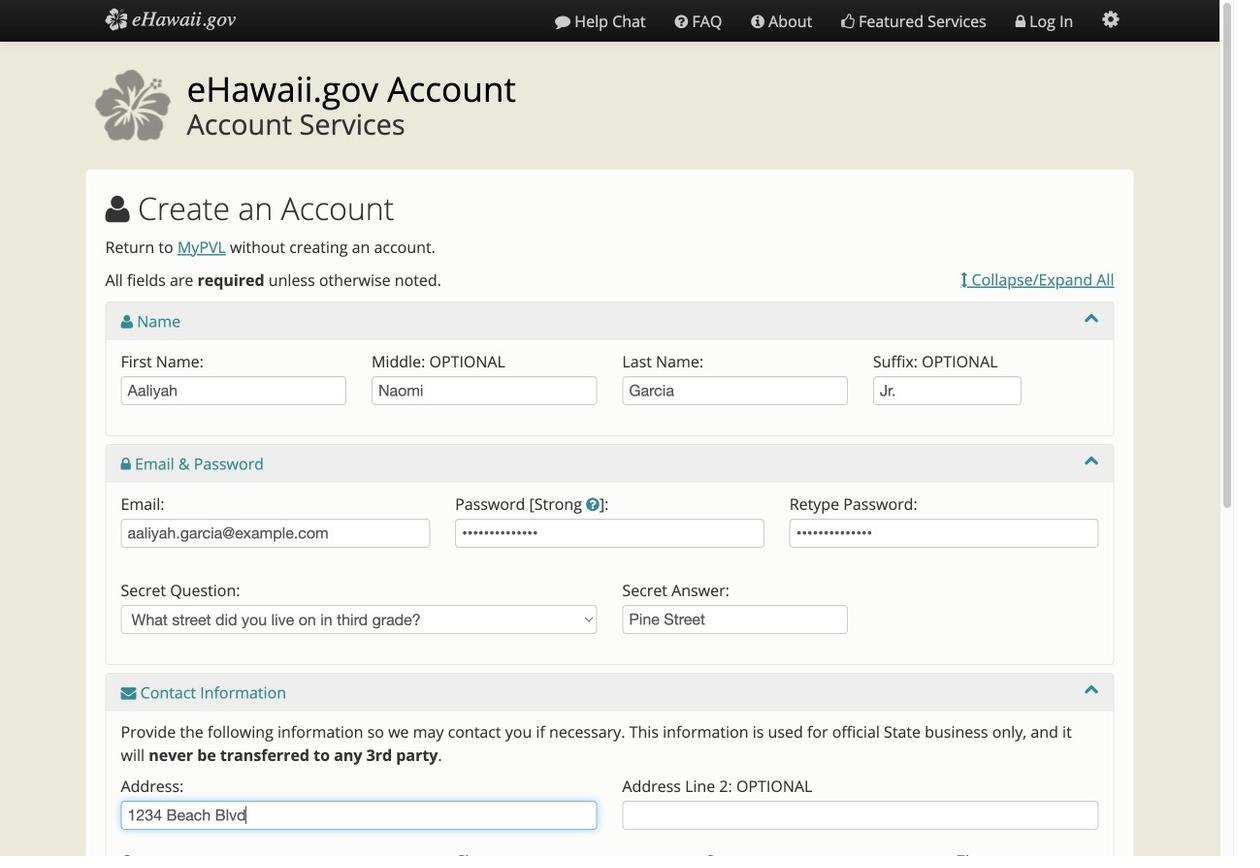 Task type: locate. For each thing, give the bounding box(es) containing it.
None password field
[[455, 519, 765, 548], [790, 519, 1099, 548], [455, 519, 765, 548], [790, 519, 1099, 548]]

2 chevron up image from the top
[[1085, 682, 1099, 698]]

banner
[[86, 62, 1134, 154]]

main content
[[86, 170, 1134, 857]]

question sign image
[[586, 497, 600, 513]]

info sign image
[[751, 14, 765, 30]]

chat image
[[555, 14, 571, 30]]

None text field
[[121, 377, 347, 406], [873, 377, 1022, 406], [121, 519, 430, 548], [121, 802, 597, 831], [121, 377, 347, 406], [873, 377, 1022, 406], [121, 519, 430, 548], [121, 802, 597, 831]]

1 chevron up image from the top
[[1085, 453, 1099, 469]]

0 vertical spatial chevron up image
[[1085, 453, 1099, 469]]

None text field
[[372, 377, 597, 406], [622, 377, 848, 406], [622, 606, 848, 635], [622, 802, 1099, 831], [372, 377, 597, 406], [622, 377, 848, 406], [622, 606, 848, 635], [622, 802, 1099, 831]]

chevron up image
[[1085, 311, 1099, 326]]

thumbs up image
[[842, 14, 855, 30]]

frequently ask questions image
[[675, 14, 688, 30]]

user image
[[121, 314, 133, 330]]

chevron up image
[[1085, 453, 1099, 469], [1085, 682, 1099, 698]]

chevron up image for envelope alt icon
[[1085, 682, 1099, 698]]

1 vertical spatial chevron up image
[[1085, 682, 1099, 698]]



Task type: vqa. For each thing, say whether or not it's contained in the screenshot.
chevron up icon corresponding to envelope alt icon
yes



Task type: describe. For each thing, give the bounding box(es) containing it.
resize vertical image
[[961, 273, 968, 288]]

cog image
[[1103, 10, 1119, 29]]

envelope alt image
[[121, 686, 136, 702]]

lock image
[[121, 457, 131, 473]]

chevron up image for lock image
[[1085, 453, 1099, 469]]

lock image
[[1016, 14, 1026, 30]]



